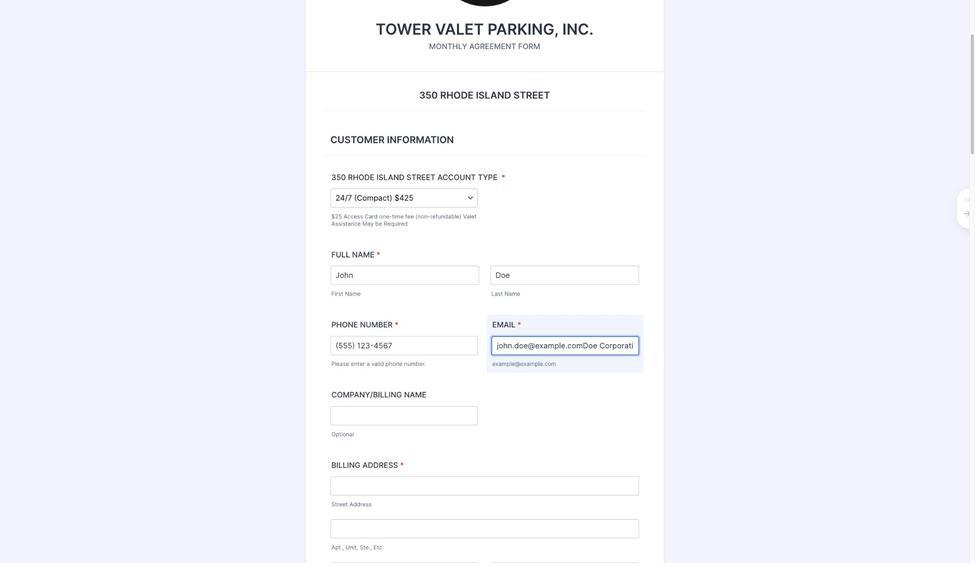 Task type: vqa. For each thing, say whether or not it's contained in the screenshot.
email field
yes



Task type: locate. For each thing, give the bounding box(es) containing it.
tower valet parking, inc. image
[[430, 0, 540, 9]]

None text field
[[331, 266, 479, 285], [331, 477, 639, 496], [491, 563, 639, 563], [331, 266, 479, 285], [331, 477, 639, 496], [491, 563, 639, 563]]

None email field
[[491, 336, 639, 355]]

(000) 000-0000 telephone field
[[331, 336, 478, 355]]

None text field
[[491, 266, 639, 285], [331, 520, 639, 539], [331, 563, 479, 563], [491, 266, 639, 285], [331, 520, 639, 539], [331, 563, 479, 563]]

  text field
[[331, 406, 478, 425]]



